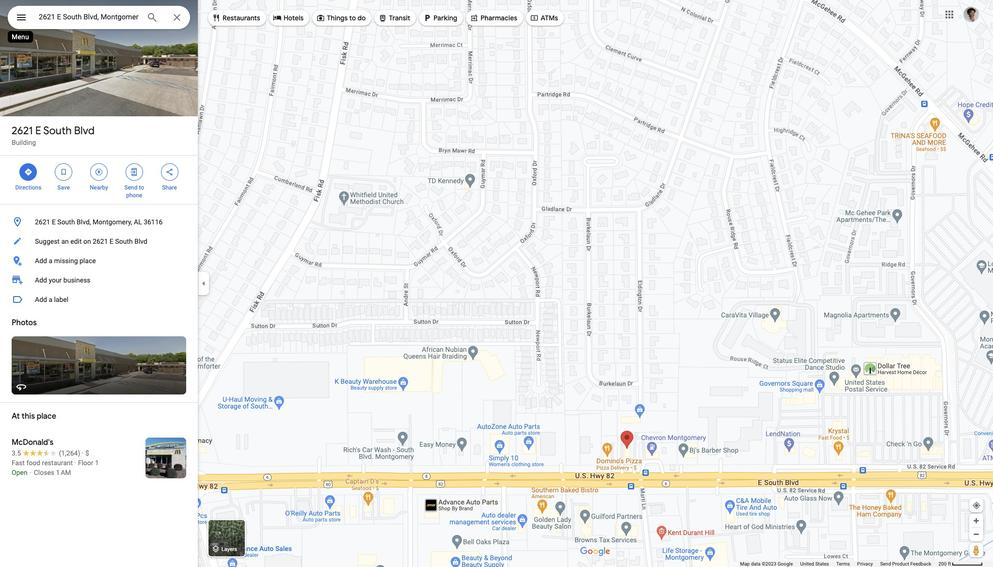 Task type: locate. For each thing, give the bounding box(es) containing it.
2621 inside 2621 e south blvd, montgomery, al 36116 button
[[35, 218, 50, 226]]

1 vertical spatial place
[[37, 412, 56, 422]]

 hotels
[[273, 13, 304, 23]]

1 horizontal spatial 2621
[[35, 218, 50, 226]]

add for add a label
[[35, 296, 47, 304]]

0 vertical spatial add
[[35, 257, 47, 265]]

a left label
[[49, 296, 52, 304]]

2621
[[12, 124, 33, 138], [35, 218, 50, 226], [93, 238, 108, 246]]

blvd
[[74, 124, 95, 138], [135, 238, 147, 246]]

zoom in image
[[973, 518, 981, 525]]


[[95, 167, 103, 178]]


[[59, 167, 68, 178]]

0 horizontal spatial place
[[37, 412, 56, 422]]

0 vertical spatial send
[[124, 184, 138, 191]]

1 horizontal spatial to
[[350, 14, 356, 22]]

show your location image
[[973, 502, 982, 510]]

open
[[12, 469, 27, 477]]

2621 inside 2621 e south blvd building
[[12, 124, 33, 138]]

2 add from the top
[[35, 277, 47, 284]]

a
[[49, 257, 52, 265], [49, 296, 52, 304]]

ft
[[948, 562, 952, 567]]


[[423, 13, 432, 23]]

e for blvd
[[35, 124, 41, 138]]

©2023
[[762, 562, 777, 567]]

1 vertical spatial send
[[881, 562, 892, 567]]

0 vertical spatial a
[[49, 257, 52, 265]]

send product feedback button
[[881, 561, 932, 568]]

terms
[[837, 562, 850, 567]]

2621 up the "suggest"
[[35, 218, 50, 226]]

send inside send product feedback button
[[881, 562, 892, 567]]

product
[[893, 562, 910, 567]]

 button
[[8, 6, 35, 31]]

e up the building
[[35, 124, 41, 138]]

map
[[741, 562, 750, 567]]

0 horizontal spatial e
[[35, 124, 41, 138]]

food
[[26, 459, 40, 467]]

send left product
[[881, 562, 892, 567]]

1 vertical spatial 2621
[[35, 218, 50, 226]]

·
[[82, 450, 84, 458], [75, 459, 76, 467]]

suggest an edit on 2621 e south blvd button
[[0, 232, 198, 251]]

blvd,
[[77, 218, 91, 226]]

south left blvd,
[[57, 218, 75, 226]]

2621 up the building
[[12, 124, 33, 138]]

place
[[80, 257, 96, 265], [37, 412, 56, 422]]

fast food restaurant · floor 1 open ⋅ closes 1 am
[[12, 459, 99, 477]]

0 vertical spatial place
[[80, 257, 96, 265]]

place down on
[[80, 257, 96, 265]]

phone
[[126, 192, 142, 199]]

al
[[134, 218, 142, 226]]

0 vertical spatial to
[[350, 14, 356, 22]]

suggest an edit on 2621 e south blvd
[[35, 238, 147, 246]]

add a missing place button
[[0, 251, 198, 271]]

2 vertical spatial e
[[110, 238, 114, 246]]

to inside  things to do
[[350, 14, 356, 22]]

restaurants
[[223, 14, 260, 22]]

united states
[[801, 562, 830, 567]]

0 horizontal spatial blvd
[[74, 124, 95, 138]]

send for send product feedback
[[881, 562, 892, 567]]

e
[[35, 124, 41, 138], [52, 218, 56, 226], [110, 238, 114, 246]]

to up phone
[[139, 184, 144, 191]]

1 a from the top
[[49, 257, 52, 265]]

0 horizontal spatial 2621
[[12, 124, 33, 138]]

a inside add a missing place button
[[49, 257, 52, 265]]


[[530, 13, 539, 23]]

0 vertical spatial blvd
[[74, 124, 95, 138]]

blvd inside 2621 e south blvd building
[[74, 124, 95, 138]]

add left label
[[35, 296, 47, 304]]

send inside send to phone
[[124, 184, 138, 191]]

this
[[22, 412, 35, 422]]

footer containing map data ©2023 google
[[741, 561, 939, 568]]

zoom out image
[[973, 531, 981, 539]]

south up 
[[43, 124, 72, 138]]

south down montgomery,
[[115, 238, 133, 246]]

2 horizontal spatial e
[[110, 238, 114, 246]]


[[16, 11, 27, 24]]

0 vertical spatial e
[[35, 124, 41, 138]]

map data ©2023 google
[[741, 562, 793, 567]]

1 vertical spatial ·
[[75, 459, 76, 467]]

add
[[35, 257, 47, 265], [35, 277, 47, 284], [35, 296, 47, 304]]

south for blvd,
[[57, 218, 75, 226]]

add a missing place
[[35, 257, 96, 265]]

to left do
[[350, 14, 356, 22]]

1 vertical spatial a
[[49, 296, 52, 304]]

a left missing
[[49, 257, 52, 265]]

2 vertical spatial 2621
[[93, 238, 108, 246]]

0 horizontal spatial ·
[[75, 459, 76, 467]]

· left floor at the left of the page
[[75, 459, 76, 467]]

 pharmacies
[[470, 13, 518, 23]]

e up the "suggest"
[[52, 218, 56, 226]]

2 vertical spatial add
[[35, 296, 47, 304]]

1 horizontal spatial send
[[881, 562, 892, 567]]

e for blvd,
[[52, 218, 56, 226]]

0 horizontal spatial send
[[124, 184, 138, 191]]

add your business
[[35, 277, 91, 284]]

2621 e south blvd main content
[[0, 0, 198, 568]]

1 add from the top
[[35, 257, 47, 265]]

· inside fast food restaurant · floor 1 open ⋅ closes 1 am
[[75, 459, 76, 467]]

at
[[12, 412, 20, 422]]

south inside 2621 e south blvd building
[[43, 124, 72, 138]]

1 vertical spatial blvd
[[135, 238, 147, 246]]

 restaurants
[[212, 13, 260, 23]]

save
[[57, 184, 70, 191]]

2621 inside suggest an edit on 2621 e south blvd button
[[93, 238, 108, 246]]

to
[[350, 14, 356, 22], [139, 184, 144, 191]]

transit
[[389, 14, 411, 22]]

1 horizontal spatial blvd
[[135, 238, 147, 246]]

collapse side panel image
[[198, 279, 209, 289]]

add down the "suggest"
[[35, 257, 47, 265]]

united
[[801, 562, 815, 567]]

place right this
[[37, 412, 56, 422]]

google maps element
[[0, 0, 994, 568]]

e inside 2621 e south blvd building
[[35, 124, 41, 138]]

0 vertical spatial ·
[[82, 450, 84, 458]]

actions for 2621 e south blvd region
[[0, 156, 198, 204]]

1 vertical spatial south
[[57, 218, 75, 226]]


[[24, 167, 33, 178]]

1 am
[[56, 469, 71, 477]]

things
[[327, 14, 348, 22]]

a for missing
[[49, 257, 52, 265]]

footer
[[741, 561, 939, 568]]

share
[[162, 184, 177, 191]]

e down montgomery,
[[110, 238, 114, 246]]

1 horizontal spatial place
[[80, 257, 96, 265]]

1 horizontal spatial e
[[52, 218, 56, 226]]

3 add from the top
[[35, 296, 47, 304]]

1
[[95, 459, 99, 467]]

0 vertical spatial 2621
[[12, 124, 33, 138]]

None field
[[39, 11, 139, 23]]

· left price: inexpensive icon
[[82, 450, 84, 458]]

2621 right on
[[93, 238, 108, 246]]

1 vertical spatial add
[[35, 277, 47, 284]]

1 vertical spatial to
[[139, 184, 144, 191]]


[[470, 13, 479, 23]]

add left your
[[35, 277, 47, 284]]

0 vertical spatial south
[[43, 124, 72, 138]]

2 horizontal spatial 2621
[[93, 238, 108, 246]]

to inside send to phone
[[139, 184, 144, 191]]

2 a from the top
[[49, 296, 52, 304]]

south
[[43, 124, 72, 138], [57, 218, 75, 226], [115, 238, 133, 246]]

send up phone
[[124, 184, 138, 191]]

0 horizontal spatial to
[[139, 184, 144, 191]]

send
[[124, 184, 138, 191], [881, 562, 892, 567]]

2621 E South Blvd, Montgomery, AL 36116 field
[[8, 6, 190, 29]]

1 vertical spatial e
[[52, 218, 56, 226]]

a inside add a label button
[[49, 296, 52, 304]]

missing
[[54, 257, 78, 265]]



Task type: describe. For each thing, give the bounding box(es) containing it.
send to phone
[[124, 184, 144, 199]]

edit
[[70, 238, 82, 246]]

mcdonald's
[[12, 438, 53, 448]]

1 horizontal spatial ·
[[82, 450, 84, 458]]

 things to do
[[316, 13, 366, 23]]

3.5 stars 1,264 reviews image
[[12, 449, 80, 459]]

price: inexpensive image
[[85, 450, 89, 458]]

add for add your business
[[35, 277, 47, 284]]

add a label button
[[0, 290, 198, 310]]

building
[[12, 139, 36, 147]]

add a label
[[35, 296, 68, 304]]

privacy
[[858, 562, 873, 567]]

2 vertical spatial south
[[115, 238, 133, 246]]

floor
[[78, 459, 93, 467]]

add for add a missing place
[[35, 257, 47, 265]]

hotels
[[284, 14, 304, 22]]

parking
[[434, 14, 458, 22]]

 parking
[[423, 13, 458, 23]]

send product feedback
[[881, 562, 932, 567]]

200 ft button
[[939, 562, 984, 567]]

label
[[54, 296, 68, 304]]

200 ft
[[939, 562, 952, 567]]

⋅
[[29, 469, 32, 477]]

at this place
[[12, 412, 56, 422]]

$
[[85, 450, 89, 458]]

data
[[751, 562, 761, 567]]

2621 e south blvd building
[[12, 124, 95, 147]]

· $
[[82, 450, 89, 458]]

2621 e south blvd, montgomery, al 36116
[[35, 218, 163, 226]]

business
[[63, 277, 91, 284]]

feedback
[[911, 562, 932, 567]]


[[316, 13, 325, 23]]

united states button
[[801, 561, 830, 568]]

terms button
[[837, 561, 850, 568]]

closes
[[34, 469, 54, 477]]

your
[[49, 277, 62, 284]]

google account: tariq douglas  
(tariq.douglas@adept.ai) image
[[964, 7, 980, 22]]

add your business link
[[0, 271, 198, 290]]

2621 for blvd
[[12, 124, 33, 138]]


[[165, 167, 174, 178]]


[[212, 13, 221, 23]]

a for label
[[49, 296, 52, 304]]

send for send to phone
[[124, 184, 138, 191]]

3.5
[[12, 450, 21, 458]]

atms
[[541, 14, 558, 22]]

fast
[[12, 459, 25, 467]]

none field inside 2621 e south blvd, montgomery, al 36116 field
[[39, 11, 139, 23]]

2621 for blvd,
[[35, 218, 50, 226]]

on
[[83, 238, 91, 246]]

nearby
[[90, 184, 108, 191]]

place inside add a missing place button
[[80, 257, 96, 265]]


[[379, 13, 387, 23]]

200
[[939, 562, 947, 567]]

privacy button
[[858, 561, 873, 568]]

montgomery,
[[93, 218, 132, 226]]

states
[[816, 562, 830, 567]]


[[130, 167, 139, 178]]

photos
[[12, 318, 37, 328]]

(1,264)
[[59, 450, 80, 458]]

 search field
[[8, 6, 190, 31]]

footer inside google maps element
[[741, 561, 939, 568]]

do
[[358, 14, 366, 22]]

 atms
[[530, 13, 558, 23]]

show street view coverage image
[[970, 543, 984, 558]]

blvd inside suggest an edit on 2621 e south blvd button
[[135, 238, 147, 246]]

36116
[[144, 218, 163, 226]]

south for blvd
[[43, 124, 72, 138]]

suggest
[[35, 238, 60, 246]]

 transit
[[379, 13, 411, 23]]

directions
[[15, 184, 41, 191]]

layers
[[222, 547, 237, 553]]

restaurant
[[42, 459, 73, 467]]

google
[[778, 562, 793, 567]]

an
[[61, 238, 69, 246]]

2621 e south blvd, montgomery, al 36116 button
[[0, 213, 198, 232]]

pharmacies
[[481, 14, 518, 22]]


[[273, 13, 282, 23]]



Task type: vqa. For each thing, say whether or not it's contained in the screenshot.
1084 Murfreesboro Pike, Nashville, TN 37217
no



